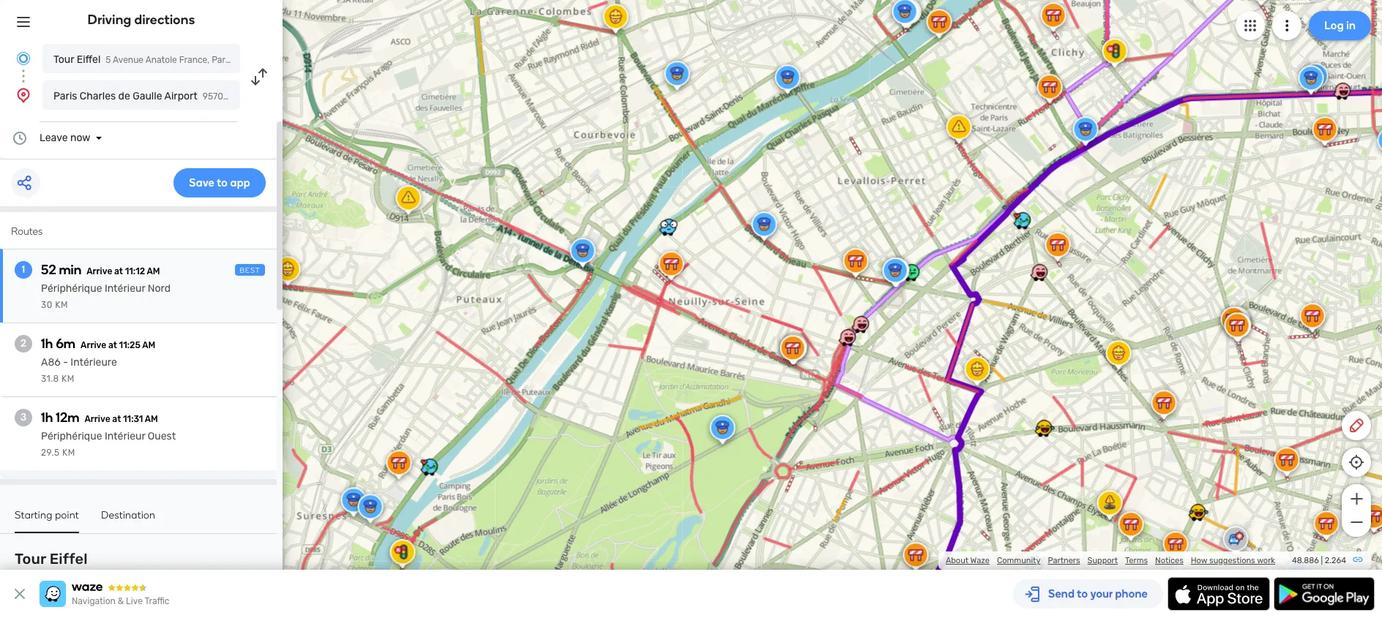 Task type: locate. For each thing, give the bounding box(es) containing it.
notices link
[[1156, 557, 1184, 566]]

1h 6m arrive at 11:25 am
[[41, 336, 156, 352]]

1 périphérique from the top
[[41, 283, 102, 295]]

-
[[63, 357, 68, 369]]

1h for 1h 6m
[[41, 336, 53, 352]]

0 vertical spatial at
[[114, 267, 123, 277]]

arrive for 1h 12m
[[85, 415, 110, 425]]

3
[[20, 412, 26, 424]]

airport
[[164, 90, 198, 103]]

at for min
[[114, 267, 123, 277]]

km inside périphérique intérieur ouest 29.5 km
[[62, 448, 75, 458]]

intérieur down 11:31
[[105, 431, 145, 443]]

périphérique down 12m on the left bottom of the page
[[41, 431, 102, 443]]

intérieur
[[105, 283, 145, 295], [105, 431, 145, 443]]

tour up x icon
[[15, 551, 46, 568]]

30
[[41, 300, 53, 311]]

support
[[1088, 557, 1118, 566]]

52 min arrive at 11:12 am
[[41, 262, 160, 278]]

eiffel for tour eiffel 5 avenue anatole france, paris, france
[[77, 53, 101, 66]]

0 vertical spatial 1h
[[41, 336, 53, 352]]

arrive inside 1h 6m arrive at 11:25 am
[[81, 341, 106, 351]]

at inside 1h 12m arrive at 11:31 am
[[112, 415, 121, 425]]

1h left 6m
[[41, 336, 53, 352]]

2 périphérique from the top
[[41, 431, 102, 443]]

2
[[21, 338, 26, 350]]

arrive up périphérique intérieur ouest 29.5 km
[[85, 415, 110, 425]]

périphérique
[[41, 283, 102, 295], [41, 431, 102, 443]]

5
[[106, 55, 111, 65]]

paris charles de gaulle airport
[[53, 90, 198, 103]]

ouest
[[148, 431, 176, 443]]

partners
[[1048, 557, 1081, 566]]

live
[[126, 597, 143, 607]]

0 vertical spatial tour
[[53, 53, 74, 66]]

arrive for 1h 6m
[[81, 341, 106, 351]]

1 vertical spatial am
[[142, 341, 156, 351]]

2 intérieur from the top
[[105, 431, 145, 443]]

min
[[59, 262, 81, 278]]

france,
[[179, 55, 210, 65]]

am for min
[[147, 267, 160, 277]]

1 vertical spatial intérieur
[[105, 431, 145, 443]]

am
[[147, 267, 160, 277], [142, 341, 156, 351], [145, 415, 158, 425]]

am right the 11:25
[[142, 341, 156, 351]]

intérieur down 11:12 at the left top of the page
[[105, 283, 145, 295]]

tour for tour eiffel 5 avenue anatole france, paris, france
[[53, 53, 74, 66]]

1 vertical spatial arrive
[[81, 341, 106, 351]]

paris
[[53, 90, 77, 103]]

at inside 52 min arrive at 11:12 am
[[114, 267, 123, 277]]

1h
[[41, 336, 53, 352], [41, 410, 53, 426]]

community
[[997, 557, 1041, 566]]

&
[[118, 597, 124, 607]]

2 vertical spatial am
[[145, 415, 158, 425]]

anatole
[[146, 55, 177, 65]]

how suggestions work link
[[1191, 557, 1276, 566]]

tour up paris
[[53, 53, 74, 66]]

at left 11:31
[[112, 415, 121, 425]]

2 vertical spatial arrive
[[85, 415, 110, 425]]

eiffel down the starting point button
[[50, 551, 88, 568]]

11:25
[[119, 341, 141, 351]]

km inside périphérique intérieur nord 30 km
[[55, 300, 68, 311]]

at inside 1h 6m arrive at 11:25 am
[[108, 341, 117, 351]]

tour eiffel
[[15, 551, 88, 568]]

1 vertical spatial tour
[[15, 551, 46, 568]]

0 vertical spatial eiffel
[[77, 53, 101, 66]]

nord
[[148, 283, 171, 295]]

routes
[[11, 226, 43, 238]]

am right 11:31
[[145, 415, 158, 425]]

km right 30
[[55, 300, 68, 311]]

work
[[1258, 557, 1276, 566]]

starting point
[[15, 510, 79, 522]]

paris,
[[212, 55, 234, 65]]

périphérique down min
[[41, 283, 102, 295]]

1 vertical spatial eiffel
[[50, 551, 88, 568]]

km for min
[[55, 300, 68, 311]]

intérieur inside périphérique intérieur nord 30 km
[[105, 283, 145, 295]]

intérieur inside périphérique intérieur ouest 29.5 km
[[105, 431, 145, 443]]

périphérique for min
[[41, 283, 102, 295]]

zoom in image
[[1348, 491, 1366, 508]]

0 vertical spatial km
[[55, 300, 68, 311]]

0 horizontal spatial tour
[[15, 551, 46, 568]]

am up nord
[[147, 267, 160, 277]]

at left the 11:25
[[108, 341, 117, 351]]

0 vertical spatial périphérique
[[41, 283, 102, 295]]

now
[[70, 132, 90, 144]]

arrive inside 52 min arrive at 11:12 am
[[87, 267, 112, 277]]

am inside 1h 12m arrive at 11:31 am
[[145, 415, 158, 425]]

am for 12m
[[145, 415, 158, 425]]

am inside 52 min arrive at 11:12 am
[[147, 267, 160, 277]]

at left 11:12 at the left top of the page
[[114, 267, 123, 277]]

link image
[[1353, 554, 1364, 566]]

tour
[[53, 53, 74, 66], [15, 551, 46, 568]]

0 vertical spatial intérieur
[[105, 283, 145, 295]]

eiffel left 5
[[77, 53, 101, 66]]

|
[[1322, 557, 1324, 566]]

location image
[[15, 86, 32, 104]]

eiffel
[[77, 53, 101, 66], [50, 551, 88, 568]]

1 vertical spatial km
[[62, 374, 75, 385]]

best
[[240, 267, 261, 275]]

périphérique inside périphérique intérieur ouest 29.5 km
[[41, 431, 102, 443]]

1 vertical spatial at
[[108, 341, 117, 351]]

france
[[237, 55, 265, 65]]

a86
[[41, 357, 61, 369]]

arrive
[[87, 267, 112, 277], [81, 341, 106, 351], [85, 415, 110, 425]]

29.5
[[41, 448, 60, 458]]

intérieur for 1h 12m
[[105, 431, 145, 443]]

1 1h from the top
[[41, 336, 53, 352]]

at
[[114, 267, 123, 277], [108, 341, 117, 351], [112, 415, 121, 425]]

arrive up intérieure
[[81, 341, 106, 351]]

2 1h from the top
[[41, 410, 53, 426]]

2 vertical spatial at
[[112, 415, 121, 425]]

charles
[[80, 90, 116, 103]]

0 vertical spatial arrive
[[87, 267, 112, 277]]

2.264
[[1325, 557, 1347, 566]]

périphérique inside périphérique intérieur nord 30 km
[[41, 283, 102, 295]]

km right 29.5
[[62, 448, 75, 458]]

km down the -
[[62, 374, 75, 385]]

at for 6m
[[108, 341, 117, 351]]

1 vertical spatial périphérique
[[41, 431, 102, 443]]

navigation
[[72, 597, 116, 607]]

0 vertical spatial am
[[147, 267, 160, 277]]

1 intérieur from the top
[[105, 283, 145, 295]]

52
[[41, 262, 56, 278]]

1 horizontal spatial tour
[[53, 53, 74, 66]]

12m
[[56, 410, 79, 426]]

périphérique for 12m
[[41, 431, 102, 443]]

arrive up périphérique intérieur nord 30 km
[[87, 267, 112, 277]]

km inside a86 - intérieure 31.8 km
[[62, 374, 75, 385]]

km
[[55, 300, 68, 311], [62, 374, 75, 385], [62, 448, 75, 458]]

2 vertical spatial km
[[62, 448, 75, 458]]

1 vertical spatial 1h
[[41, 410, 53, 426]]

directions
[[134, 12, 195, 28]]

arrive for 52 min
[[87, 267, 112, 277]]

am inside 1h 6m arrive at 11:25 am
[[142, 341, 156, 351]]

arrive inside 1h 12m arrive at 11:31 am
[[85, 415, 110, 425]]

11:31
[[123, 415, 143, 425]]

1h left 12m on the left bottom of the page
[[41, 410, 53, 426]]

navigation & live traffic
[[72, 597, 169, 607]]



Task type: describe. For each thing, give the bounding box(es) containing it.
am for 6m
[[142, 341, 156, 351]]

km for 6m
[[62, 374, 75, 385]]

driving directions
[[88, 12, 195, 28]]

1h for 1h 12m
[[41, 410, 53, 426]]

starting
[[15, 510, 52, 522]]

48.886 | 2.264
[[1293, 557, 1347, 566]]

zoom out image
[[1348, 514, 1366, 532]]

tour eiffel 5 avenue anatole france, paris, france
[[53, 53, 265, 66]]

clock image
[[11, 130, 29, 147]]

eiffel for tour eiffel
[[50, 551, 88, 568]]

leave now
[[40, 132, 90, 144]]

a86 - intérieure 31.8 km
[[41, 357, 117, 385]]

31.8
[[41, 374, 59, 385]]

gaulle
[[133, 90, 162, 103]]

destination
[[101, 510, 155, 522]]

x image
[[11, 586, 29, 603]]

terms
[[1126, 557, 1148, 566]]

paris charles de gaulle airport button
[[42, 81, 240, 110]]

destination button
[[101, 510, 155, 532]]

starting point button
[[15, 510, 79, 534]]

pencil image
[[1348, 417, 1366, 435]]

terms link
[[1126, 557, 1148, 566]]

partners link
[[1048, 557, 1081, 566]]

point
[[55, 510, 79, 522]]

traffic
[[145, 597, 169, 607]]

about waze community partners support terms notices how suggestions work
[[946, 557, 1276, 566]]

km for 12m
[[62, 448, 75, 458]]

about
[[946, 557, 969, 566]]

11:12
[[125, 267, 145, 277]]

how
[[1191, 557, 1208, 566]]

6m
[[56, 336, 75, 352]]

waze
[[971, 557, 990, 566]]

support link
[[1088, 557, 1118, 566]]

notices
[[1156, 557, 1184, 566]]

tour for tour eiffel
[[15, 551, 46, 568]]

intérieur for 52 min
[[105, 283, 145, 295]]

driving
[[88, 12, 131, 28]]

avenue
[[113, 55, 144, 65]]

leave
[[40, 132, 68, 144]]

at for 12m
[[112, 415, 121, 425]]

de
[[118, 90, 130, 103]]

about waze link
[[946, 557, 990, 566]]

intérieure
[[71, 357, 117, 369]]

current location image
[[15, 50, 32, 67]]

community link
[[997, 557, 1041, 566]]

périphérique intérieur nord 30 km
[[41, 283, 171, 311]]

48.886
[[1293, 557, 1320, 566]]

1h 12m arrive at 11:31 am
[[41, 410, 158, 426]]

1
[[22, 264, 25, 276]]

suggestions
[[1210, 557, 1256, 566]]

périphérique intérieur ouest 29.5 km
[[41, 431, 176, 458]]



Task type: vqa. For each thing, say whether or not it's contained in the screenshot.
portland
no



